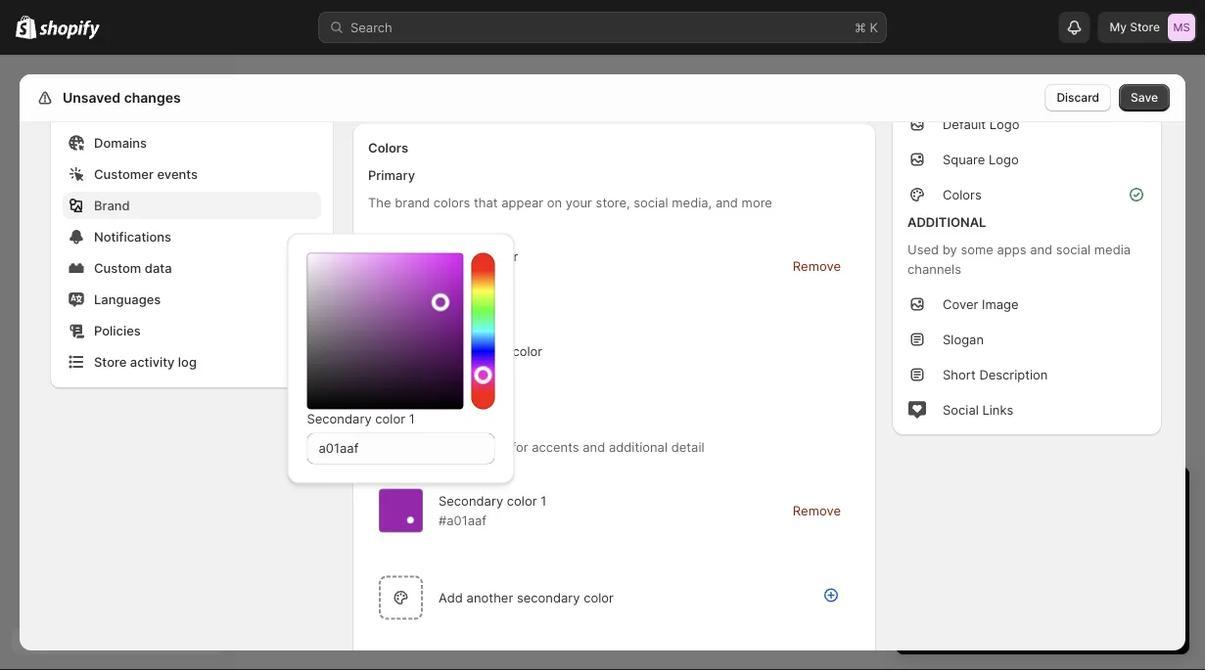 Task type: locate. For each thing, give the bounding box(es) containing it.
dialog
[[1194, 56, 1205, 671]]

store
[[1130, 20, 1160, 34], [94, 354, 127, 370]]

2 remove from the top
[[793, 503, 841, 518]]

1 down the supporting colors used for accents and additional detail
[[541, 493, 547, 508]]

0 vertical spatial colors
[[368, 141, 408, 156]]

primary
[[368, 168, 415, 183], [439, 248, 485, 264]]

color down that
[[488, 248, 518, 264]]

#a01aaf
[[439, 513, 487, 528]]

primary color #6a1c1c
[[439, 248, 518, 283]]

colors left that
[[434, 195, 470, 211]]

2 remove button from the top
[[781, 497, 853, 525]]

1 vertical spatial remove
[[793, 503, 841, 518]]

and inside used by some apps and social media channels
[[1030, 242, 1053, 257]]

#6a1c1c
[[439, 268, 487, 283]]

customer events
[[94, 166, 198, 182]]

links
[[983, 402, 1014, 418]]

1 vertical spatial colors
[[943, 187, 982, 202]]

changes
[[124, 90, 181, 106]]

slogan
[[943, 332, 984, 347]]

1 horizontal spatial store
[[1130, 20, 1160, 34]]

for
[[512, 440, 528, 455]]

media
[[1094, 242, 1131, 257]]

primary for primary color #6a1c1c
[[439, 248, 485, 264]]

0 horizontal spatial and
[[583, 440, 605, 455]]

change image
[[407, 517, 414, 525]]

0 horizontal spatial colors
[[368, 141, 408, 156]]

settings
[[59, 90, 114, 106]]

1 horizontal spatial social
[[1056, 242, 1091, 257]]

0 vertical spatial logo
[[990, 117, 1020, 132]]

store down policies
[[94, 354, 127, 370]]

colors
[[434, 195, 470, 211], [438, 440, 475, 455]]

0 horizontal spatial primary
[[368, 168, 415, 183]]

1 vertical spatial 1
[[541, 493, 547, 508]]

color inside contrasting color #2db87d
[[513, 343, 543, 359]]

supporting colors used for accents and additional detail
[[368, 440, 705, 455]]

another
[[467, 590, 513, 606]]

social
[[634, 195, 668, 211], [1056, 242, 1091, 257]]

1 inside secondary color 1 #a01aaf
[[541, 493, 547, 508]]

brand
[[94, 198, 130, 213]]

customer events link
[[63, 161, 321, 188]]

0 vertical spatial primary
[[368, 168, 415, 183]]

primary up the in the left top of the page
[[368, 168, 415, 183]]

#2db87d
[[439, 363, 493, 378]]

0 vertical spatial colors
[[434, 195, 470, 211]]

used by some apps and social media channels
[[908, 242, 1131, 277]]

remove for primary color
[[793, 258, 841, 274]]

customer
[[94, 166, 154, 182]]

appear
[[502, 195, 544, 211]]

and
[[716, 195, 738, 211], [1030, 242, 1053, 257], [583, 440, 605, 455]]

logo for default logo
[[990, 117, 1020, 132]]

my
[[1110, 20, 1127, 34]]

and right accents
[[583, 440, 605, 455]]

0 vertical spatial and
[[716, 195, 738, 211]]

colors up additional
[[943, 187, 982, 202]]

0 vertical spatial 1
[[409, 412, 415, 427]]

shopify image
[[16, 15, 36, 39], [39, 20, 100, 40]]

k
[[870, 20, 878, 35]]

0 vertical spatial remove button
[[781, 253, 853, 280]]

2 horizontal spatial and
[[1030, 242, 1053, 257]]

color down "for"
[[507, 493, 537, 508]]

secondary
[[307, 412, 372, 427], [368, 413, 434, 428], [439, 493, 503, 508]]

3 days left in your trial element
[[896, 518, 1190, 655]]

0 horizontal spatial 1
[[409, 412, 415, 427]]

0 vertical spatial store
[[1130, 20, 1160, 34]]

brand
[[395, 195, 430, 211]]

the
[[368, 195, 391, 211]]

color up supporting
[[375, 412, 405, 427]]

data
[[145, 260, 172, 276]]

1 up supporting
[[409, 412, 415, 427]]

languages link
[[63, 286, 321, 313]]

1 horizontal spatial primary
[[439, 248, 485, 264]]

0 horizontal spatial store
[[94, 354, 127, 370]]

logo right the square
[[989, 152, 1019, 167]]

1 vertical spatial store
[[94, 354, 127, 370]]

0 vertical spatial remove
[[793, 258, 841, 274]]

notifications link
[[63, 223, 321, 251]]

colors left used
[[438, 440, 475, 455]]

my store image
[[1168, 14, 1196, 41]]

1 vertical spatial colors
[[438, 440, 475, 455]]

search
[[351, 20, 392, 35]]

secondary inside secondary color 1 #a01aaf
[[439, 493, 503, 508]]

notifications
[[94, 229, 171, 244]]

color inside secondary color 1 #a01aaf
[[507, 493, 537, 508]]

custom data
[[94, 260, 172, 276]]

custom data link
[[63, 255, 321, 282]]

add another secondary color
[[439, 590, 614, 606]]

and left more
[[716, 195, 738, 211]]

logo right default
[[990, 117, 1020, 132]]

colors
[[368, 141, 408, 156], [943, 187, 982, 202]]

unsaved changes
[[63, 90, 181, 106]]

store right my
[[1130, 20, 1160, 34]]

1 vertical spatial and
[[1030, 242, 1053, 257]]

color inside the primary color #6a1c1c
[[488, 248, 518, 264]]

1 vertical spatial remove button
[[781, 497, 853, 525]]

additional
[[609, 440, 668, 455]]

remove
[[793, 258, 841, 274], [793, 503, 841, 518]]

1 vertical spatial social
[[1056, 242, 1091, 257]]

1 horizontal spatial 1
[[541, 493, 547, 508]]

1 remove from the top
[[793, 258, 841, 274]]

1 horizontal spatial and
[[716, 195, 738, 211]]

0 vertical spatial social
[[634, 195, 668, 211]]

1 vertical spatial primary
[[439, 248, 485, 264]]

image
[[982, 297, 1019, 312]]

that
[[474, 195, 498, 211]]

logo
[[990, 117, 1020, 132], [989, 152, 1019, 167]]

primary inside the primary color #6a1c1c
[[439, 248, 485, 264]]

social right store,
[[634, 195, 668, 211]]

color
[[488, 248, 518, 264], [513, 343, 543, 359], [375, 412, 405, 427], [507, 493, 537, 508], [584, 590, 614, 606]]

apps
[[997, 242, 1027, 257]]

primary up #6a1c1c
[[439, 248, 485, 264]]

1 remove button from the top
[[781, 253, 853, 280]]

1
[[409, 412, 415, 427], [541, 493, 547, 508]]

social left media
[[1056, 242, 1091, 257]]

your
[[566, 195, 592, 211]]

1 vertical spatial logo
[[989, 152, 1019, 167]]

square
[[943, 152, 985, 167]]

colors up the in the left top of the page
[[368, 141, 408, 156]]

custom
[[94, 260, 141, 276]]

color for contrasting color #2db87d
[[513, 343, 543, 359]]

remove button
[[781, 253, 853, 280], [781, 497, 853, 525]]

2 vertical spatial and
[[583, 440, 605, 455]]

color right "contrasting"
[[513, 343, 543, 359]]

primary for primary
[[368, 168, 415, 183]]

cover
[[943, 297, 978, 312]]

and right apps
[[1030, 242, 1053, 257]]

secondary for secondary
[[368, 413, 434, 428]]

the brand colors that appear on your store, social media, and more
[[368, 195, 772, 211]]



Task type: vqa. For each thing, say whether or not it's contained in the screenshot.
new
no



Task type: describe. For each thing, give the bounding box(es) containing it.
store activity log link
[[63, 349, 321, 376]]

unsaved
[[63, 90, 121, 106]]

contrasting
[[439, 343, 509, 359]]

short
[[943, 367, 976, 382]]

logo for square logo
[[989, 152, 1019, 167]]

cover image
[[943, 297, 1019, 312]]

description
[[980, 367, 1048, 382]]

save
[[1131, 91, 1158, 105]]

languages
[[94, 292, 161, 307]]

discard button
[[1045, 84, 1111, 112]]

social inside used by some apps and social media channels
[[1056, 242, 1091, 257]]

⌘ k
[[855, 20, 878, 35]]

0 horizontal spatial shopify image
[[16, 15, 36, 39]]

short description
[[943, 367, 1048, 382]]

1 horizontal spatial shopify image
[[39, 20, 100, 40]]

events
[[157, 166, 198, 182]]

color for secondary color 1 #a01aaf
[[507, 493, 537, 508]]

0 horizontal spatial social
[[634, 195, 668, 211]]

default
[[943, 117, 986, 132]]

used
[[479, 440, 508, 455]]

detail
[[671, 440, 705, 455]]

Secondary color 1 text field
[[307, 433, 495, 465]]

settings dialog
[[20, 0, 1186, 671]]

secondary color 1 #a01aaf
[[439, 493, 547, 528]]

secondary for secondary color 1
[[307, 412, 372, 427]]

brand link
[[63, 192, 321, 219]]

store,
[[596, 195, 630, 211]]

social links
[[943, 402, 1014, 418]]

accents
[[532, 440, 579, 455]]

my store
[[1110, 20, 1160, 34]]

discard
[[1057, 91, 1100, 105]]

store inside 'settings' dialog
[[94, 354, 127, 370]]

policies link
[[63, 317, 321, 345]]

1 horizontal spatial colors
[[943, 187, 982, 202]]

log
[[178, 354, 197, 370]]

policies
[[94, 323, 141, 338]]

remove button for primary color
[[781, 253, 853, 280]]

additional
[[908, 214, 986, 230]]

⌘
[[855, 20, 866, 35]]

supporting
[[368, 440, 435, 455]]

color right secondary
[[584, 590, 614, 606]]

channels
[[908, 261, 961, 277]]

remove for secondary color 1
[[793, 503, 841, 518]]

secondary for secondary color 1 #a01aaf
[[439, 493, 503, 508]]

by
[[943, 242, 957, 257]]

square logo
[[943, 152, 1019, 167]]

used
[[908, 242, 939, 257]]

activity
[[130, 354, 175, 370]]

1 for secondary color 1
[[409, 412, 415, 427]]

remove button for secondary color 1
[[781, 497, 853, 525]]

more
[[742, 195, 772, 211]]

domains
[[94, 135, 147, 150]]

1 for secondary color 1 #a01aaf
[[541, 493, 547, 508]]

save button
[[1119, 84, 1170, 112]]

some
[[961, 242, 994, 257]]

secondary
[[517, 590, 580, 606]]

store activity log
[[94, 354, 197, 370]]

on
[[547, 195, 562, 211]]

color for secondary color 1
[[375, 412, 405, 427]]

domains link
[[63, 129, 321, 157]]

add
[[439, 590, 463, 606]]

media,
[[672, 195, 712, 211]]

secondary color 1
[[307, 412, 415, 427]]

default logo
[[943, 117, 1020, 132]]

contrasting color #2db87d
[[439, 343, 543, 378]]

color for primary color #6a1c1c
[[488, 248, 518, 264]]

social
[[943, 402, 979, 418]]



